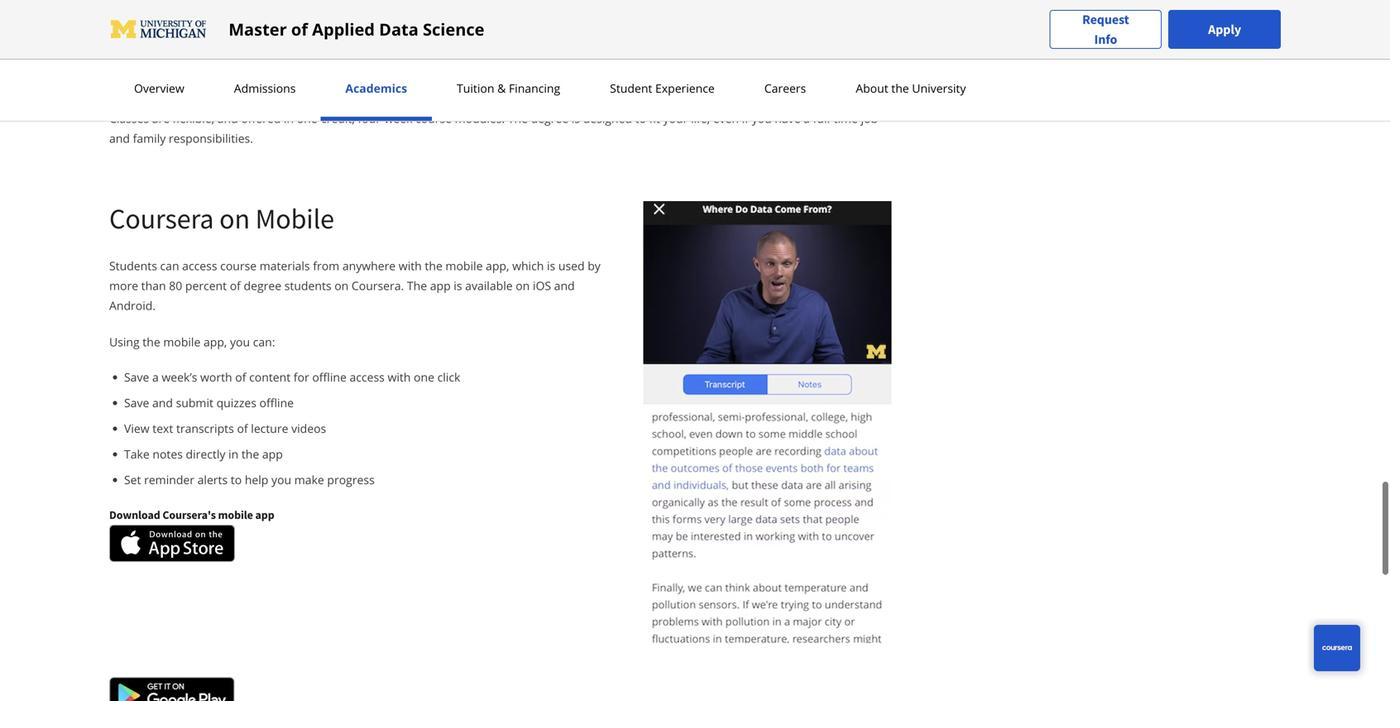 Task type: locate. For each thing, give the bounding box(es) containing it.
demand,
[[705, 34, 753, 50]]

1 horizontal spatial a
[[804, 111, 810, 126]]

students
[[109, 258, 157, 274]]

course
[[416, 111, 452, 126], [220, 258, 257, 274]]

save up "view"
[[124, 395, 149, 411]]

is left designed
[[572, 111, 580, 126]]

1 horizontal spatial course
[[416, 111, 452, 126]]

student experience
[[610, 80, 715, 96]]

save
[[124, 369, 149, 385], [124, 395, 149, 411]]

using the mobile app, you can:
[[109, 334, 275, 350]]

of right percent
[[230, 278, 241, 293]]

0 horizontal spatial to
[[213, 74, 224, 90]]

1 vertical spatial the
[[407, 278, 427, 293]]

2 save from the top
[[124, 395, 149, 411]]

from inside the students can access course materials from anywhere with the mobile app, which is used by more than 80 percent of degree students on coursera. the app is available on ios and android.
[[313, 258, 340, 274]]

2 download from the top
[[109, 507, 160, 522]]

course right 'week'
[[416, 111, 452, 126]]

app down lecture
[[262, 446, 283, 462]]

financing
[[509, 80, 561, 96]]

percent
[[185, 278, 227, 293]]

your up hours
[[418, 34, 443, 50]]

professors
[[779, 34, 837, 50]]

responsibilities.
[[169, 130, 253, 146]]

0 horizontal spatial from
[[313, 258, 340, 274]]

app inside the students can access course materials from anywhere with the mobile app, which is used by more than 80 percent of degree students on coursera. the app is available on ios and android.
[[430, 278, 451, 293]]

access
[[587, 54, 623, 70]]

to left fit
[[635, 111, 647, 126]]

0 vertical spatial with
[[399, 258, 422, 274]]

used
[[559, 258, 585, 274]]

about the university link
[[851, 80, 971, 96]]

one
[[414, 369, 435, 385]]

you inside classes are flexible, and offered in one-credit, four-week course modules. the degree is designed to fit your life, even if you have a full-time job and family responsibilities.
[[752, 111, 772, 126]]

work
[[227, 74, 254, 90]]

save down using
[[124, 369, 149, 385]]

notes
[[153, 446, 183, 462]]

from down on-
[[667, 54, 693, 70]]

access up percent
[[182, 258, 217, 274]]

app, left which
[[486, 258, 510, 274]]

are up family in the left of the page
[[152, 111, 170, 126]]

on left mobile
[[219, 201, 250, 236]]

2 vertical spatial to
[[231, 472, 242, 488]]

with left one
[[388, 369, 411, 385]]

access inside list item
[[350, 369, 385, 385]]

download
[[109, 74, 164, 90], [109, 507, 160, 522]]

2 vertical spatial in
[[229, 446, 239, 462]]

0 vertical spatial quizzes
[[573, 34, 613, 50]]

mobile up careers link
[[766, 54, 803, 70]]

reminder
[[144, 472, 195, 488]]

on left ios
[[516, 278, 530, 293]]

offline down accessible at the top left
[[257, 74, 292, 90]]

mobile left which
[[446, 258, 483, 274]]

0 vertical spatial a
[[804, 111, 810, 126]]

0 vertical spatial degree
[[165, 34, 202, 50]]

access
[[182, 258, 217, 274], [350, 369, 385, 385]]

applied
[[312, 18, 375, 41]]

and up chosen
[[756, 34, 776, 50]]

mobile inside earn your degree in 12-36 months, completely online, on your schedule. lectures and quizzes are available on-demand, and professors and teaching assistants will be accessible through online office hours and discussion boards. access classes from your chosen mobile device. download lectures to work offline without affecting your data plan.
[[766, 54, 803, 70]]

the
[[892, 80, 910, 96], [425, 258, 443, 274], [143, 334, 160, 350], [242, 446, 259, 462]]

with up coursera.
[[399, 258, 422, 274]]

0 horizontal spatial course
[[220, 258, 257, 274]]

offline inside earn your degree in 12-36 months, completely online, on your schedule. lectures and quizzes are available on-demand, and professors and teaching assistants will be accessible through online office hours and discussion boards. access classes from your chosen mobile device. download lectures to work offline without affecting your data plan.
[[257, 74, 292, 90]]

and inside the students can access course materials from anywhere with the mobile app, which is used by more than 80 percent of degree students on coursera. the app is available on ios and android.
[[554, 278, 575, 293]]

the inside the students can access course materials from anywhere with the mobile app, which is used by more than 80 percent of degree students on coursera. the app is available on ios and android.
[[425, 258, 443, 274]]

1 vertical spatial app
[[262, 446, 283, 462]]

0 vertical spatial is
[[572, 111, 580, 126]]

0 horizontal spatial the
[[407, 278, 427, 293]]

1 vertical spatial to
[[635, 111, 647, 126]]

of
[[291, 18, 308, 41], [230, 278, 241, 293], [235, 369, 246, 385], [237, 421, 248, 436]]

0 vertical spatial the
[[508, 111, 528, 126]]

80
[[169, 278, 182, 293]]

available down which
[[465, 278, 513, 293]]

on-
[[687, 34, 705, 50]]

are
[[616, 34, 634, 50], [152, 111, 170, 126]]

coursera on mobile
[[109, 201, 334, 236]]

available up classes at the top of page
[[637, 34, 684, 50]]

take notes directly in the app list item
[[124, 445, 624, 463]]

in for app
[[229, 446, 239, 462]]

1 horizontal spatial access
[[350, 369, 385, 385]]

the right coursera.
[[407, 278, 427, 293]]

1 horizontal spatial are
[[616, 34, 634, 50]]

the down tuition & financing
[[508, 111, 528, 126]]

and
[[549, 34, 570, 50], [756, 34, 776, 50], [840, 34, 861, 50], [460, 54, 481, 70], [218, 111, 238, 126], [109, 130, 130, 146], [554, 278, 575, 293], [152, 395, 173, 411]]

&
[[498, 80, 506, 96]]

0 horizontal spatial quizzes
[[217, 395, 257, 411]]

0 vertical spatial offline
[[257, 74, 292, 90]]

2 horizontal spatial is
[[572, 111, 580, 126]]

2 horizontal spatial to
[[635, 111, 647, 126]]

0 vertical spatial download
[[109, 74, 164, 90]]

1 vertical spatial download
[[109, 507, 160, 522]]

and inside list item
[[152, 395, 173, 411]]

0 vertical spatial save
[[124, 369, 149, 385]]

hours
[[426, 54, 457, 70]]

completely
[[299, 34, 358, 50]]

you right the if
[[752, 111, 772, 126]]

get it on google play image
[[109, 677, 235, 701]]

1 vertical spatial from
[[313, 258, 340, 274]]

apply button
[[1169, 10, 1282, 49]]

set reminder alerts to help you make progress list item
[[124, 471, 624, 488]]

0 horizontal spatial is
[[454, 278, 462, 293]]

0 horizontal spatial access
[[182, 258, 217, 274]]

1 vertical spatial quizzes
[[217, 395, 257, 411]]

0 vertical spatial app,
[[486, 258, 510, 274]]

1 vertical spatial you
[[230, 334, 250, 350]]

app, inside the students can access course materials from anywhere with the mobile app, which is used by more than 80 percent of degree students on coursera. the app is available on ios and android.
[[486, 258, 510, 274]]

app,
[[486, 258, 510, 274], [204, 334, 227, 350]]

assistants
[[158, 54, 212, 70]]

app down help
[[255, 507, 275, 522]]

and up responsibilities.
[[218, 111, 238, 126]]

is right coursera.
[[454, 278, 462, 293]]

0 horizontal spatial a
[[152, 369, 159, 385]]

modules.
[[455, 111, 505, 126]]

your right fit
[[664, 111, 688, 126]]

which
[[513, 258, 544, 274]]

1 horizontal spatial is
[[547, 258, 556, 274]]

0 vertical spatial you
[[752, 111, 772, 126]]

your up "teaching"
[[137, 34, 162, 50]]

degree up assistants
[[165, 34, 202, 50]]

1 horizontal spatial you
[[272, 472, 292, 488]]

2 vertical spatial you
[[272, 472, 292, 488]]

schedule.
[[446, 34, 497, 50]]

is inside classes are flexible, and offered in one-credit, four-week course modules. the degree is designed to fit your life, even if you have a full-time job and family responsibilities.
[[572, 111, 580, 126]]

quizzes inside earn your degree in 12-36 months, completely online, on your schedule. lectures and quizzes are available on-demand, and professors and teaching assistants will be accessible through online office hours and discussion boards. access classes from your chosen mobile device. download lectures to work offline without affecting your data plan.
[[573, 34, 613, 50]]

make
[[295, 472, 324, 488]]

materials
[[260, 258, 310, 274]]

take
[[124, 446, 150, 462]]

1 vertical spatial degree
[[531, 111, 569, 126]]

the inside the students can access course materials from anywhere with the mobile app, which is used by more than 80 percent of degree students on coursera. the app is available on ios and android.
[[407, 278, 427, 293]]

ios
[[533, 278, 551, 293]]

to down will
[[213, 74, 224, 90]]

in left 12-
[[205, 34, 215, 50]]

info
[[1095, 31, 1118, 48]]

a inside list item
[[152, 369, 159, 385]]

and down classes
[[109, 130, 130, 146]]

progress
[[327, 472, 375, 488]]

science
[[423, 18, 485, 41]]

in inside earn your degree in 12-36 months, completely online, on your schedule. lectures and quizzes are available on-demand, and professors and teaching assistants will be accessible through online office hours and discussion boards. access classes from your chosen mobile device. download lectures to work offline without affecting your data plan.
[[205, 34, 215, 50]]

0 vertical spatial to
[[213, 74, 224, 90]]

you
[[752, 111, 772, 126], [230, 334, 250, 350], [272, 472, 292, 488]]

on up office
[[401, 34, 415, 50]]

a left week's
[[152, 369, 159, 385]]

are up 'access'
[[616, 34, 634, 50]]

are inside classes are flexible, and offered in one-credit, four-week course modules. the degree is designed to fit your life, even if you have a full-time job and family responsibilities.
[[152, 111, 170, 126]]

0 horizontal spatial are
[[152, 111, 170, 126]]

1 horizontal spatial quizzes
[[573, 34, 613, 50]]

1 vertical spatial save
[[124, 395, 149, 411]]

0 vertical spatial in
[[205, 34, 215, 50]]

0 vertical spatial available
[[637, 34, 684, 50]]

can:
[[253, 334, 275, 350]]

1 vertical spatial are
[[152, 111, 170, 126]]

mobile
[[256, 201, 334, 236]]

is
[[572, 111, 580, 126], [547, 258, 556, 274], [454, 278, 462, 293]]

offline down content
[[260, 395, 294, 411]]

degree down the financing
[[531, 111, 569, 126]]

and up text at the bottom
[[152, 395, 173, 411]]

online
[[356, 54, 390, 70]]

data
[[379, 18, 419, 41]]

the inside classes are flexible, and offered in one-credit, four-week course modules. the degree is designed to fit your life, even if you have a full-time job and family responsibilities.
[[508, 111, 528, 126]]

2 vertical spatial app
[[255, 507, 275, 522]]

0 horizontal spatial app,
[[204, 334, 227, 350]]

data
[[416, 74, 441, 90]]

2 horizontal spatial degree
[[531, 111, 569, 126]]

list
[[116, 368, 624, 488]]

0 vertical spatial are
[[616, 34, 634, 50]]

earn your degree in 12-36 months, completely online, on your schedule. lectures and quizzes are available on-demand, and professors and teaching assistants will be accessible through online office hours and discussion boards. access classes from your chosen mobile device. download lectures to work offline without affecting your data plan.
[[109, 34, 861, 90]]

from up students
[[313, 258, 340, 274]]

family
[[133, 130, 166, 146]]

mobile up week's
[[163, 334, 201, 350]]

your down office
[[389, 74, 413, 90]]

in down view text transcripts of lecture videos
[[229, 446, 239, 462]]

offline right for
[[312, 369, 347, 385]]

text
[[153, 421, 173, 436]]

with inside list item
[[388, 369, 411, 385]]

download down set
[[109, 507, 160, 522]]

students
[[285, 278, 332, 293]]

accessible
[[252, 54, 307, 70]]

1 vertical spatial in
[[284, 111, 294, 126]]

1 horizontal spatial from
[[667, 54, 693, 70]]

available
[[637, 34, 684, 50], [465, 278, 513, 293]]

0 vertical spatial app
[[430, 278, 451, 293]]

1 vertical spatial with
[[388, 369, 411, 385]]

0 vertical spatial from
[[667, 54, 693, 70]]

1 vertical spatial available
[[465, 278, 513, 293]]

quizzes up 'access'
[[573, 34, 613, 50]]

master of applied data science
[[229, 18, 485, 41]]

0 vertical spatial access
[[182, 258, 217, 274]]

view
[[124, 421, 150, 436]]

students can access course materials from anywhere with the mobile app, which is used by more than 80 percent of degree students on coursera. the app is available on ios and android.
[[109, 258, 601, 313]]

download down "teaching"
[[109, 74, 164, 90]]

download coursera's mobile app
[[109, 507, 275, 522]]

you right help
[[272, 472, 292, 488]]

app right coursera.
[[430, 278, 451, 293]]

mobile inside the students can access course materials from anywhere with the mobile app, which is used by more than 80 percent of degree students on coursera. the app is available on ios and android.
[[446, 258, 483, 274]]

0 horizontal spatial in
[[205, 34, 215, 50]]

affecting
[[339, 74, 386, 90]]

is left used
[[547, 258, 556, 274]]

and down used
[[554, 278, 575, 293]]

degree inside the students can access course materials from anywhere with the mobile app, which is used by more than 80 percent of degree students on coursera. the app is available on ios and android.
[[244, 278, 282, 293]]

1 horizontal spatial the
[[508, 111, 528, 126]]

from inside earn your degree in 12-36 months, completely online, on your schedule. lectures and quizzes are available on-demand, and professors and teaching assistants will be accessible through online office hours and discussion boards. access classes from your chosen mobile device. download lectures to work offline without affecting your data plan.
[[667, 54, 693, 70]]

2 horizontal spatial you
[[752, 111, 772, 126]]

a left "full-"
[[804, 111, 810, 126]]

by
[[588, 258, 601, 274]]

1 vertical spatial course
[[220, 258, 257, 274]]

2 horizontal spatial in
[[284, 111, 294, 126]]

degree
[[165, 34, 202, 50], [531, 111, 569, 126], [244, 278, 282, 293]]

2 vertical spatial is
[[454, 278, 462, 293]]

in left one-
[[284, 111, 294, 126]]

offered
[[241, 111, 281, 126]]

1 save from the top
[[124, 369, 149, 385]]

1 vertical spatial access
[[350, 369, 385, 385]]

0 horizontal spatial available
[[465, 278, 513, 293]]

app
[[430, 278, 451, 293], [262, 446, 283, 462], [255, 507, 275, 522]]

2 vertical spatial degree
[[244, 278, 282, 293]]

the right anywhere
[[425, 258, 443, 274]]

app, up worth
[[204, 334, 227, 350]]

you left can: on the left of page
[[230, 334, 250, 350]]

degree down materials
[[244, 278, 282, 293]]

request info
[[1083, 11, 1130, 48]]

0 horizontal spatial degree
[[165, 34, 202, 50]]

1 horizontal spatial app,
[[486, 258, 510, 274]]

to inside earn your degree in 12-36 months, completely online, on your schedule. lectures and quizzes are available on-demand, and professors and teaching assistants will be accessible through online office hours and discussion boards. access classes from your chosen mobile device. download lectures to work offline without affecting your data plan.
[[213, 74, 224, 90]]

in inside list item
[[229, 446, 239, 462]]

1 horizontal spatial available
[[637, 34, 684, 50]]

course up percent
[[220, 258, 257, 274]]

1 vertical spatial a
[[152, 369, 159, 385]]

the up "set reminder alerts to help you make progress"
[[242, 446, 259, 462]]

access up "save and submit quizzes offline" list item
[[350, 369, 385, 385]]

more
[[109, 278, 138, 293]]

content
[[249, 369, 291, 385]]

1 horizontal spatial to
[[231, 472, 242, 488]]

job
[[861, 111, 878, 126]]

teaching
[[109, 54, 155, 70]]

0 vertical spatial course
[[416, 111, 452, 126]]

you inside list item
[[272, 472, 292, 488]]

quizzes up view text transcripts of lecture videos
[[217, 395, 257, 411]]

1 download from the top
[[109, 74, 164, 90]]

lectures
[[500, 34, 546, 50]]

to
[[213, 74, 224, 90], [635, 111, 647, 126], [231, 472, 242, 488]]

1 horizontal spatial degree
[[244, 278, 282, 293]]

request info button
[[1050, 10, 1163, 49]]

access inside the students can access course materials from anywhere with the mobile app, which is used by more than 80 percent of degree students on coursera. the app is available on ios and android.
[[182, 258, 217, 274]]

to left help
[[231, 472, 242, 488]]

1 horizontal spatial in
[[229, 446, 239, 462]]



Task type: describe. For each thing, give the bounding box(es) containing it.
list containing save a week's worth of content for offline access with one click
[[116, 368, 624, 488]]

degree inside classes are flexible, and offered in one-credit, four-week course modules. the degree is designed to fit your life, even if you have a full-time job and family responsibilities.
[[531, 111, 569, 126]]

lecture
[[251, 421, 288, 436]]

anywhere
[[343, 258, 396, 274]]

plan.
[[444, 74, 470, 90]]

and up device.
[[840, 34, 861, 50]]

overview link
[[129, 80, 189, 96]]

of inside the students can access course materials from anywhere with the mobile app, which is used by more than 80 percent of degree students on coursera. the app is available on ios and android.
[[230, 278, 241, 293]]

be
[[235, 54, 249, 70]]

tuition
[[457, 80, 495, 96]]

about
[[856, 80, 889, 96]]

a inside classes are flexible, and offered in one-credit, four-week course modules. the degree is designed to fit your life, even if you have a full-time job and family responsibilities.
[[804, 111, 810, 126]]

online,
[[361, 34, 398, 50]]

overview
[[134, 80, 184, 96]]

lectures
[[167, 74, 210, 90]]

on inside earn your degree in 12-36 months, completely online, on your schedule. lectures and quizzes are available on-demand, and professors and teaching assistants will be accessible through online office hours and discussion boards. access classes from your chosen mobile device. download lectures to work offline without affecting your data plan.
[[401, 34, 415, 50]]

four-
[[358, 111, 385, 126]]

course inside classes are flexible, and offered in one-credit, four-week course modules. the degree is designed to fit your life, even if you have a full-time job and family responsibilities.
[[416, 111, 452, 126]]

quizzes inside list item
[[217, 395, 257, 411]]

to inside classes are flexible, and offered in one-credit, four-week course modules. the degree is designed to fit your life, even if you have a full-time job and family responsibilities.
[[635, 111, 647, 126]]

fit
[[650, 111, 661, 126]]

your inside classes are flexible, and offered in one-credit, four-week course modules. the degree is designed to fit your life, even if you have a full-time job and family responsibilities.
[[664, 111, 688, 126]]

on right students
[[335, 278, 349, 293]]

1 vertical spatial is
[[547, 258, 556, 274]]

save a week's worth of content for offline access with one click
[[124, 369, 461, 385]]

app inside the take notes directly in the app list item
[[262, 446, 283, 462]]

if
[[742, 111, 749, 126]]

full-
[[813, 111, 834, 126]]

36
[[235, 34, 249, 50]]

have
[[775, 111, 801, 126]]

transcripts
[[176, 421, 234, 436]]

download inside earn your degree in 12-36 months, completely online, on your schedule. lectures and quizzes are available on-demand, and professors and teaching assistants will be accessible through online office hours and discussion boards. access classes from your chosen mobile device. download lectures to work offline without affecting your data plan.
[[109, 74, 164, 90]]

available inside earn your degree in 12-36 months, completely online, on your schedule. lectures and quizzes are available on-demand, and professors and teaching assistants will be accessible through online office hours and discussion boards. access classes from your chosen mobile device. download lectures to work offline without affecting your data plan.
[[637, 34, 684, 50]]

academics
[[346, 80, 407, 96]]

in for 36
[[205, 34, 215, 50]]

download on the app store image
[[109, 525, 235, 562]]

view text transcripts of lecture videos
[[124, 421, 326, 436]]

help
[[245, 472, 269, 488]]

careers
[[765, 80, 807, 96]]

in inside classes are flexible, and offered in one-credit, four-week course modules. the degree is designed to fit your life, even if you have a full-time job and family responsibilities.
[[284, 111, 294, 126]]

week's
[[162, 369, 197, 385]]

university
[[913, 80, 966, 96]]

the right using
[[143, 334, 160, 350]]

save for save a week's worth of content for offline access with one click
[[124, 369, 149, 385]]

earn
[[109, 34, 134, 50]]

available inside the students can access course materials from anywhere with the mobile app, which is used by more than 80 percent of degree students on coursera. the app is available on ios and android.
[[465, 278, 513, 293]]

can
[[160, 258, 179, 274]]

save a week's worth of content for offline access with one click list item
[[124, 368, 624, 386]]

and up boards.
[[549, 34, 570, 50]]

save for save and submit quizzes offline
[[124, 395, 149, 411]]

your down on-
[[696, 54, 721, 70]]

the inside list item
[[242, 446, 259, 462]]

save and submit quizzes offline
[[124, 395, 294, 411]]

classes
[[626, 54, 664, 70]]

than
[[141, 278, 166, 293]]

academics link
[[341, 80, 412, 96]]

with inside the students can access course materials from anywhere with the mobile app, which is used by more than 80 percent of degree students on coursera. the app is available on ios and android.
[[399, 258, 422, 274]]

university of michigan image
[[109, 16, 209, 43]]

using
[[109, 334, 140, 350]]

1 vertical spatial app,
[[204, 334, 227, 350]]

of right worth
[[235, 369, 246, 385]]

view text transcripts of lecture videos list item
[[124, 420, 624, 437]]

alerts
[[198, 472, 228, 488]]

0 horizontal spatial you
[[230, 334, 250, 350]]

admissions link
[[229, 80, 301, 96]]

submit
[[176, 395, 214, 411]]

careers link
[[760, 80, 811, 96]]

one-
[[297, 111, 321, 126]]

take notes directly in the app
[[124, 446, 283, 462]]

boards.
[[543, 54, 584, 70]]

classes
[[109, 111, 149, 126]]

designed
[[583, 111, 632, 126]]

tuition & financing
[[457, 80, 561, 96]]

credit,
[[321, 111, 355, 126]]

12-
[[218, 34, 235, 50]]

are inside earn your degree in 12-36 months, completely online, on your schedule. lectures and quizzes are available on-demand, and professors and teaching assistants will be accessible through online office hours and discussion boards. access classes from your chosen mobile device. download lectures to work offline without affecting your data plan.
[[616, 34, 634, 50]]

apply
[[1209, 21, 1242, 38]]

student experience link
[[605, 80, 720, 96]]

discussion
[[484, 54, 540, 70]]

of left lecture
[[237, 421, 248, 436]]

the right about
[[892, 80, 910, 96]]

about the university
[[856, 80, 966, 96]]

time
[[834, 111, 858, 126]]

experience
[[656, 80, 715, 96]]

2 vertical spatial offline
[[260, 395, 294, 411]]

save and submit quizzes offline list item
[[124, 394, 624, 411]]

flexible,
[[173, 111, 215, 126]]

request
[[1083, 11, 1130, 28]]

set
[[124, 472, 141, 488]]

classes are flexible, and offered in one-credit, four-week course modules. the degree is designed to fit your life, even if you have a full-time job and family responsibilities.
[[109, 111, 878, 146]]

videos
[[291, 421, 326, 436]]

1 vertical spatial offline
[[312, 369, 347, 385]]

and down schedule.
[[460, 54, 481, 70]]

of up accessible at the top left
[[291, 18, 308, 41]]

course inside the students can access course materials from anywhere with the mobile app, which is used by more than 80 percent of degree students on coursera. the app is available on ios and android.
[[220, 258, 257, 274]]

chosen
[[724, 54, 763, 70]]

degree inside earn your degree in 12-36 months, completely online, on your schedule. lectures and quizzes are available on-demand, and professors and teaching assistants will be accessible through online office hours and discussion boards. access classes from your chosen mobile device. download lectures to work offline without affecting your data plan.
[[165, 34, 202, 50]]

through
[[310, 54, 353, 70]]

student
[[610, 80, 653, 96]]

life,
[[691, 111, 710, 126]]

to inside list item
[[231, 472, 242, 488]]

months,
[[252, 34, 296, 50]]

android.
[[109, 298, 156, 313]]

even
[[713, 111, 739, 126]]

set reminder alerts to help you make progress
[[124, 472, 375, 488]]

mobile down "set reminder alerts to help you make progress"
[[218, 507, 253, 522]]

coursera
[[109, 201, 214, 236]]



Task type: vqa. For each thing, say whether or not it's contained in the screenshot.
you to the left
yes



